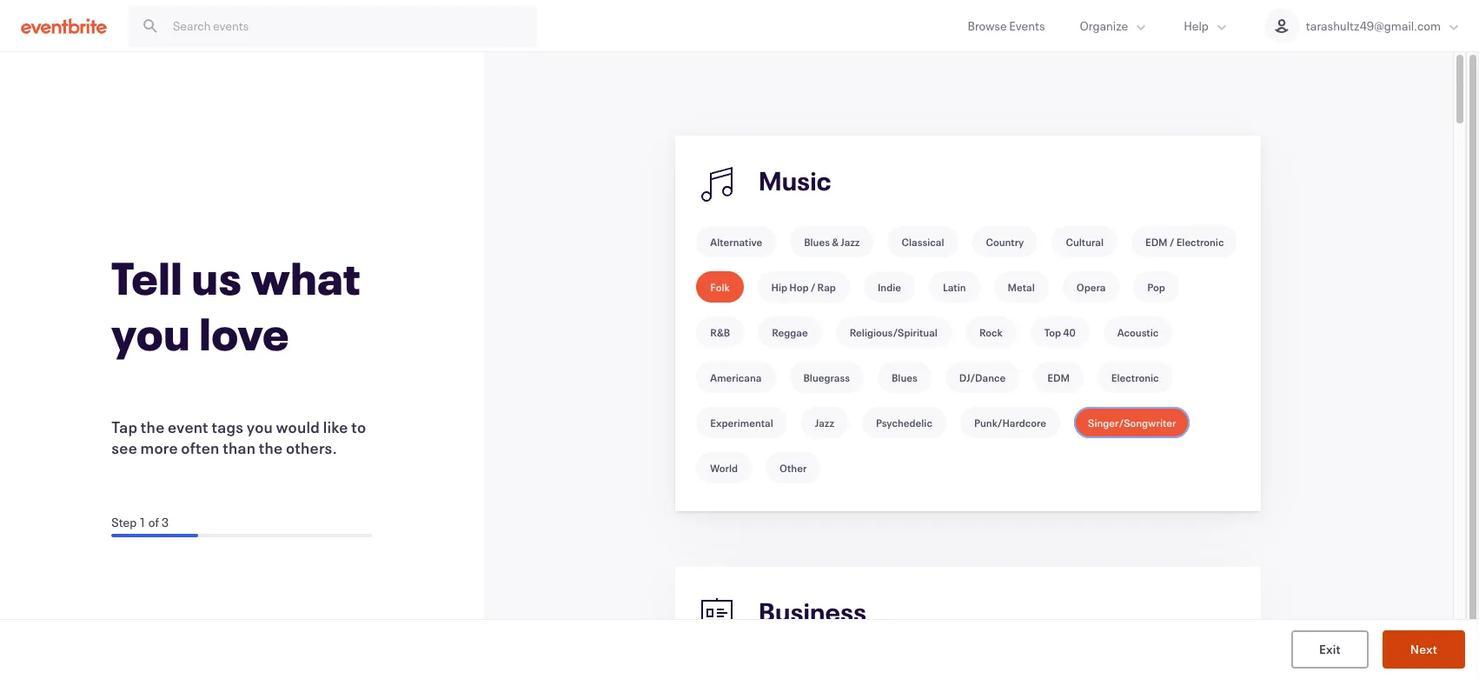 Task type: locate. For each thing, give the bounding box(es) containing it.
religious/spiritual
[[850, 325, 938, 339]]

1 horizontal spatial jazz
[[841, 235, 860, 249]]

latin
[[943, 280, 966, 294]]

psychedelic
[[876, 416, 933, 430]]

cultural
[[1066, 235, 1104, 249]]

business
[[759, 595, 867, 629]]

you inside the "tell us what you love"
[[112, 303, 191, 363]]

edm down the "top 40" button
[[1048, 370, 1070, 384]]

folk
[[711, 280, 730, 294]]

us
[[192, 248, 242, 307]]

0 vertical spatial edm
[[1146, 235, 1168, 249]]

blues left &
[[804, 235, 830, 249]]

0 horizontal spatial edm
[[1048, 370, 1070, 384]]

1 vertical spatial blues
[[892, 370, 918, 384]]

next button
[[1383, 630, 1466, 669]]

like
[[323, 416, 348, 437]]

tap the event tags you would like to see more often than the others.
[[112, 416, 366, 458]]

singer/songwriter
[[1089, 416, 1177, 430]]

1 horizontal spatial edm
[[1146, 235, 1168, 249]]

1 vertical spatial /
[[811, 280, 816, 294]]

0 horizontal spatial you
[[112, 303, 191, 363]]

help link
[[1167, 0, 1248, 51]]

edm inside edm button
[[1048, 370, 1070, 384]]

jazz
[[841, 235, 860, 249], [815, 416, 835, 430]]

jazz right &
[[841, 235, 860, 249]]

edm
[[1146, 235, 1168, 249], [1048, 370, 1070, 384]]

you right the tags
[[247, 416, 273, 437]]

you inside tap the event tags you would like to see more often than the others.
[[247, 416, 273, 437]]

to
[[351, 416, 366, 437]]

blues
[[804, 235, 830, 249], [892, 370, 918, 384]]

0 horizontal spatial blues
[[804, 235, 830, 249]]

tell
[[112, 248, 183, 307]]

rock
[[980, 325, 1003, 339]]

0 horizontal spatial electronic
[[1112, 370, 1160, 384]]

0 vertical spatial electronic
[[1177, 235, 1225, 249]]

1 vertical spatial electronic
[[1112, 370, 1160, 384]]

the right than
[[259, 437, 283, 458]]

1 horizontal spatial blues
[[892, 370, 918, 384]]

rap
[[818, 280, 836, 294]]

1 horizontal spatial you
[[247, 416, 273, 437]]

tags
[[212, 416, 244, 437]]

edm for edm
[[1048, 370, 1070, 384]]

1 vertical spatial edm
[[1048, 370, 1070, 384]]

edm up pop button
[[1146, 235, 1168, 249]]

exit
[[1320, 640, 1341, 657]]

dj/dance
[[960, 370, 1006, 384]]

0 vertical spatial blues
[[804, 235, 830, 249]]

blues up psychedelic button
[[892, 370, 918, 384]]

browse events link
[[951, 0, 1063, 51]]

edm button
[[1034, 362, 1084, 393]]

metal button
[[994, 271, 1049, 303]]

/ up pop button
[[1170, 235, 1175, 249]]

blues & jazz button
[[791, 226, 874, 257]]

1
[[139, 514, 146, 530]]

edm / electronic
[[1146, 235, 1225, 249]]

0 horizontal spatial jazz
[[815, 416, 835, 430]]

jazz button
[[801, 407, 849, 438]]

1 horizontal spatial the
[[259, 437, 283, 458]]

step
[[112, 514, 137, 530]]

/ left rap
[[811, 280, 816, 294]]

top 40
[[1045, 325, 1076, 339]]

acoustic
[[1118, 325, 1159, 339]]

bluegrass button
[[790, 362, 864, 393]]

hip hop / rap button
[[758, 271, 850, 303]]

blues for blues
[[892, 370, 918, 384]]

jazz down the 'bluegrass'
[[815, 416, 835, 430]]

the right tap
[[141, 416, 165, 437]]

0 vertical spatial you
[[112, 303, 191, 363]]

1 horizontal spatial /
[[1170, 235, 1175, 249]]

tell us what you love
[[112, 248, 361, 363]]

rock button
[[966, 317, 1017, 348]]

reggae
[[772, 325, 808, 339]]

reggae button
[[758, 317, 822, 348]]

would
[[276, 416, 320, 437]]

0 vertical spatial jazz
[[841, 235, 860, 249]]

browse
[[968, 17, 1007, 34]]

country button
[[973, 226, 1039, 257]]

blues button
[[878, 362, 932, 393]]

singer/songwriter button
[[1075, 407, 1191, 438]]

0 vertical spatial /
[[1170, 235, 1175, 249]]

edm inside edm / electronic button
[[1146, 235, 1168, 249]]

tarashultz49@gmail.com
[[1307, 17, 1442, 34]]

dj/dance button
[[946, 362, 1020, 393]]

latin button
[[930, 271, 980, 303]]

folk button
[[697, 271, 744, 303]]

1 vertical spatial jazz
[[815, 416, 835, 430]]

1 vertical spatial you
[[247, 416, 273, 437]]

1 horizontal spatial electronic
[[1177, 235, 1225, 249]]

see
[[112, 437, 137, 458]]

country
[[986, 235, 1025, 249]]

electronic down acoustic button
[[1112, 370, 1160, 384]]

edm / electronic button
[[1132, 226, 1239, 257]]

you left us
[[112, 303, 191, 363]]

indie
[[878, 280, 902, 294]]

than
[[223, 437, 256, 458]]

0 horizontal spatial /
[[811, 280, 816, 294]]

pop button
[[1134, 271, 1180, 303]]

you
[[112, 303, 191, 363], [247, 416, 273, 437]]

often
[[181, 437, 220, 458]]

of
[[149, 514, 159, 530]]

electronic up pop button
[[1177, 235, 1225, 249]]

love
[[200, 303, 290, 363]]

the
[[141, 416, 165, 437], [259, 437, 283, 458]]



Task type: vqa. For each thing, say whether or not it's contained in the screenshot.
"BLUES" to the bottom
yes



Task type: describe. For each thing, give the bounding box(es) containing it.
bluegrass
[[804, 370, 850, 384]]

0 horizontal spatial the
[[141, 416, 165, 437]]

punk/hardcore
[[975, 416, 1047, 430]]

r&b
[[711, 325, 731, 339]]

progressbar image
[[112, 534, 199, 537]]

cultural button
[[1053, 226, 1118, 257]]

experimental button
[[697, 407, 788, 438]]

alternative
[[711, 235, 763, 249]]

eventbrite image
[[21, 17, 107, 34]]

electronic button
[[1098, 362, 1174, 393]]

world button
[[697, 452, 752, 483]]

psychedelic button
[[863, 407, 947, 438]]

blues for blues & jazz
[[804, 235, 830, 249]]

organize link
[[1063, 0, 1167, 51]]

organize
[[1080, 17, 1129, 34]]

classical
[[902, 235, 945, 249]]

events
[[1010, 17, 1046, 34]]

top
[[1045, 325, 1062, 339]]

/ inside button
[[1170, 235, 1175, 249]]

&
[[832, 235, 839, 249]]

step 1 of 3
[[112, 514, 169, 530]]

more
[[140, 437, 178, 458]]

opera
[[1077, 280, 1106, 294]]

hip hop / rap
[[772, 280, 836, 294]]

religious/spiritual button
[[836, 317, 952, 348]]

hop
[[790, 280, 809, 294]]

r&b button
[[697, 317, 744, 348]]

opera button
[[1063, 271, 1120, 303]]

metal
[[1008, 280, 1035, 294]]

blues & jazz
[[804, 235, 860, 249]]

acoustic button
[[1104, 317, 1173, 348]]

punk/hardcore button
[[961, 407, 1061, 438]]

hip
[[772, 280, 788, 294]]

browse events
[[968, 17, 1046, 34]]

alternative button
[[697, 226, 777, 257]]

next
[[1411, 640, 1438, 657]]

other
[[780, 461, 807, 475]]

indie button
[[864, 271, 916, 303]]

progressbar progress bar
[[112, 534, 372, 537]]

world
[[711, 461, 738, 475]]

40
[[1064, 325, 1076, 339]]

jazz inside button
[[841, 235, 860, 249]]

other button
[[766, 452, 821, 483]]

event
[[168, 416, 209, 437]]

/ inside button
[[811, 280, 816, 294]]

edm for edm / electronic
[[1146, 235, 1168, 249]]

classical button
[[888, 226, 959, 257]]

jazz inside "button"
[[815, 416, 835, 430]]

what
[[251, 248, 361, 307]]

help
[[1184, 17, 1209, 34]]

americana button
[[697, 362, 776, 393]]

experimental
[[711, 416, 774, 430]]

pop
[[1148, 280, 1166, 294]]

top 40 button
[[1031, 317, 1090, 348]]

tap
[[112, 416, 138, 437]]

others.
[[286, 437, 337, 458]]

tarashultz49@gmail.com link
[[1248, 0, 1480, 51]]

3
[[161, 514, 169, 530]]

americana
[[711, 370, 762, 384]]

music
[[759, 164, 832, 198]]



